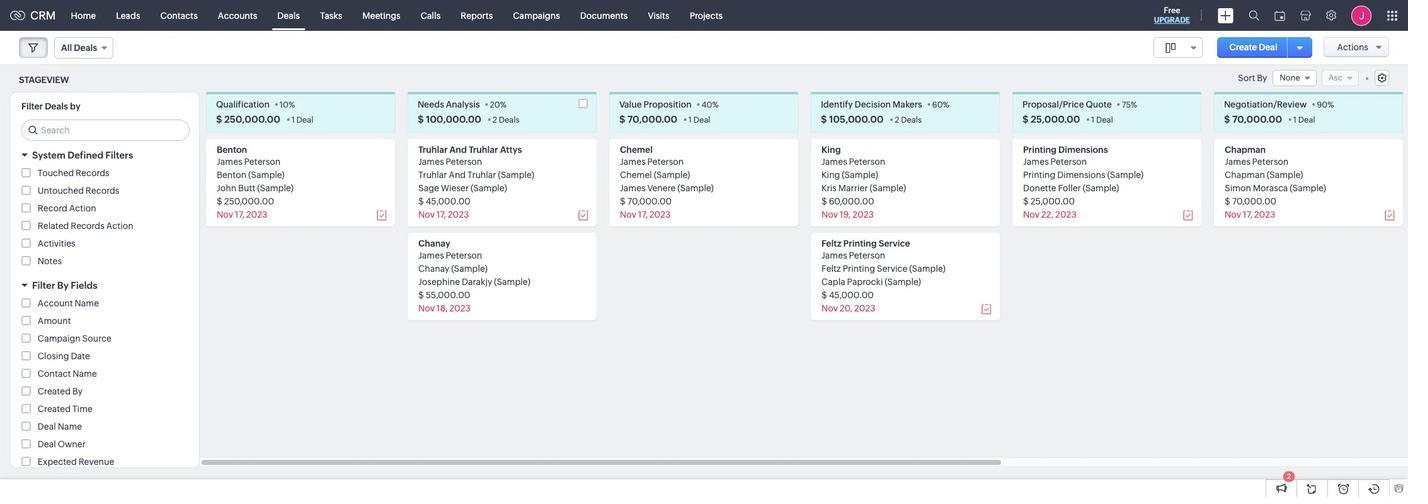 Task type: locate. For each thing, give the bounding box(es) containing it.
peterson down 'truhlar and truhlar attys' "link"
[[446, 157, 482, 167]]

action up related records action
[[69, 204, 96, 214]]

(sample) up kris marrier (sample) link
[[842, 170, 878, 180]]

created for created time
[[38, 405, 71, 415]]

filter for filter by fields
[[32, 281, 55, 291]]

butt
[[238, 184, 255, 194]]

filter up account
[[32, 281, 55, 291]]

peterson up "chanay (sample)" link
[[446, 251, 482, 261]]

$ 70,000.00 for chemel
[[619, 114, 677, 125]]

peterson inside chapman james peterson chapman (sample) simon morasca (sample) $ 70,000.00 nov 17, 2023
[[1252, 157, 1289, 167]]

$ down qualification
[[216, 114, 222, 125]]

system defined filters button
[[10, 144, 199, 167]]

peterson inside chanay james peterson chanay (sample) josephine darakjy (sample) $ 55,000.00 nov 18, 2023
[[446, 251, 482, 261]]

nov left 20,
[[822, 304, 838, 314]]

19,
[[840, 210, 851, 220]]

5 % from the left
[[1131, 100, 1137, 110]]

2 feltz from the top
[[822, 264, 841, 274]]

visits link
[[638, 0, 680, 31]]

deal down none field
[[1298, 115, 1315, 125]]

dimensions up "donette foller (sample)" "link"
[[1057, 170, 1105, 180]]

70,000.00 down morasca
[[1232, 197, 1277, 207]]

filter inside "filter by fields" dropdown button
[[32, 281, 55, 291]]

17, for chemel james peterson chemel (sample) james venere (sample) $ 70,000.00 nov 17, 2023
[[638, 210, 648, 220]]

1 % from the left
[[288, 100, 295, 110]]

1 created from the top
[[38, 387, 71, 397]]

campaign
[[38, 334, 80, 344]]

printing dimensions james peterson printing dimensions (sample) donette foller (sample) $ 25,000.00 nov 22, 2023
[[1023, 145, 1144, 220]]

0 vertical spatial records
[[76, 168, 109, 178]]

date
[[71, 352, 90, 362]]

4 % from the left
[[943, 100, 949, 110]]

owner
[[58, 440, 86, 450]]

$
[[216, 114, 222, 125], [418, 114, 424, 125], [619, 114, 625, 125], [821, 114, 827, 125], [1023, 114, 1029, 125], [1224, 114, 1230, 125], [217, 197, 222, 207], [418, 197, 424, 207], [620, 197, 625, 207], [822, 197, 827, 207], [1023, 197, 1029, 207], [1225, 197, 1230, 207], [418, 291, 424, 301], [822, 291, 827, 301]]

All Deals field
[[54, 37, 113, 59]]

0 vertical spatial 250,000.00
[[224, 114, 280, 125]]

1 vertical spatial 250,000.00
[[224, 197, 274, 207]]

$ 70,000.00 for chapman
[[1224, 114, 1282, 125]]

record action
[[38, 204, 96, 214]]

1 vertical spatial name
[[73, 369, 97, 379]]

deals down 20 %
[[499, 115, 520, 125]]

nov down sage
[[418, 210, 435, 220]]

0 vertical spatial service
[[879, 239, 910, 249]]

james
[[217, 157, 242, 167], [418, 157, 444, 167], [620, 157, 646, 167], [822, 157, 847, 167], [1023, 157, 1049, 167], [1225, 157, 1250, 167], [620, 184, 646, 194], [418, 251, 444, 261], [822, 251, 847, 261]]

records for untouched
[[86, 186, 119, 196]]

1 1 deal from the left
[[291, 115, 313, 125]]

2023 down morasca
[[1254, 210, 1275, 220]]

deal right the create
[[1259, 42, 1277, 52]]

chapman up chapman (sample) 'link'
[[1225, 145, 1266, 155]]

0 horizontal spatial action
[[69, 204, 96, 214]]

related
[[38, 221, 69, 231]]

nov inside truhlar and truhlar attys james peterson truhlar and truhlar (sample) sage wieser (sample) $ 45,000.00 nov 17, 2023
[[418, 210, 435, 220]]

untouched records
[[38, 186, 119, 196]]

$ inside chapman james peterson chapman (sample) simon morasca (sample) $ 70,000.00 nov 17, 2023
[[1225, 197, 1230, 207]]

1 horizontal spatial 2
[[895, 115, 899, 125]]

free
[[1164, 6, 1180, 15]]

2 vertical spatial records
[[71, 221, 104, 231]]

1 vertical spatial 25,000.00
[[1030, 197, 1075, 207]]

create menu image
[[1218, 8, 1234, 23]]

1 for qualification
[[291, 115, 295, 125]]

feltz down 19,
[[822, 239, 841, 249]]

1 vertical spatial chanay
[[418, 264, 449, 274]]

1 vertical spatial chapman
[[1225, 170, 1265, 180]]

james up capla
[[822, 251, 847, 261]]

0 vertical spatial name
[[75, 299, 99, 309]]

17, inside 'chemel james peterson chemel (sample) james venere (sample) $ 70,000.00 nov 17, 2023'
[[638, 210, 648, 220]]

by up time
[[72, 387, 83, 397]]

4 17, from the left
[[1243, 210, 1252, 220]]

1 vertical spatial records
[[86, 186, 119, 196]]

filter deals by
[[21, 102, 80, 112]]

1 vertical spatial 45,000.00
[[829, 291, 874, 301]]

0 vertical spatial chanay
[[418, 239, 450, 249]]

$ inside the benton james peterson benton (sample) john butt (sample) $ 250,000.00 nov 17, 2023
[[217, 197, 222, 207]]

search image
[[1249, 10, 1259, 21]]

quote
[[1086, 100, 1112, 110]]

notes
[[38, 257, 62, 267]]

2 1 deal from the left
[[688, 115, 710, 125]]

0 vertical spatial filter
[[21, 102, 43, 112]]

1 1 from the left
[[291, 115, 295, 125]]

2 % from the left
[[500, 100, 507, 110]]

1 horizontal spatial by
[[72, 387, 83, 397]]

by for sort
[[1257, 73, 1267, 83]]

2023 inside 'chemel james peterson chemel (sample) james venere (sample) $ 70,000.00 nov 17, 2023'
[[649, 210, 671, 220]]

3 % from the left
[[712, 100, 719, 110]]

None field
[[1153, 37, 1203, 58]]

deals
[[277, 10, 300, 20], [74, 43, 97, 53], [45, 102, 68, 112], [499, 115, 520, 125], [901, 115, 922, 125]]

peterson down feltz printing service link
[[849, 251, 885, 261]]

2 1 from the left
[[688, 115, 692, 125]]

qualification
[[216, 100, 270, 110]]

by right sort
[[1257, 73, 1267, 83]]

nov left 19,
[[822, 210, 838, 220]]

(sample) down truhlar and truhlar (sample) link
[[471, 184, 507, 194]]

system
[[32, 150, 66, 161]]

55,000.00
[[426, 291, 470, 301]]

by for created
[[72, 387, 83, 397]]

0 vertical spatial chapman
[[1225, 145, 1266, 155]]

$ down the john
[[217, 197, 222, 207]]

2 chapman from the top
[[1225, 170, 1265, 180]]

% for value proposition
[[712, 100, 719, 110]]

filters
[[105, 150, 133, 161]]

nov inside king james peterson king (sample) kris marrier (sample) $ 60,000.00 nov 19, 2023
[[822, 210, 838, 220]]

17, inside the benton james peterson benton (sample) john butt (sample) $ 250,000.00 nov 17, 2023
[[235, 210, 244, 220]]

1 deal
[[291, 115, 313, 125], [688, 115, 710, 125], [1091, 115, 1113, 125], [1293, 115, 1315, 125]]

70,000.00 inside chapman james peterson chapman (sample) simon morasca (sample) $ 70,000.00 nov 17, 2023
[[1232, 197, 1277, 207]]

250,000.00
[[224, 114, 280, 125], [224, 197, 274, 207]]

home
[[71, 10, 96, 20]]

0 vertical spatial feltz
[[822, 239, 841, 249]]

printing dimensions (sample) link
[[1023, 170, 1144, 180]]

(sample) right darakjy in the left bottom of the page
[[494, 277, 530, 287]]

nov inside printing dimensions james peterson printing dimensions (sample) donette foller (sample) $ 25,000.00 nov 22, 2023
[[1023, 210, 1039, 220]]

$ inside king james peterson king (sample) kris marrier (sample) $ 60,000.00 nov 19, 2023
[[822, 197, 827, 207]]

fields
[[71, 281, 97, 291]]

0 vertical spatial benton
[[217, 145, 247, 155]]

deal inside button
[[1259, 42, 1277, 52]]

records down touched records
[[86, 186, 119, 196]]

calendar image
[[1275, 10, 1285, 20]]

0 vertical spatial king
[[822, 145, 841, 155]]

deal down 40
[[693, 115, 710, 125]]

chapman
[[1225, 145, 1266, 155], [1225, 170, 1265, 180]]

marrier
[[838, 184, 868, 194]]

25,000.00
[[1031, 114, 1080, 125], [1030, 197, 1075, 207]]

name for contact name
[[73, 369, 97, 379]]

2 horizontal spatial by
[[1257, 73, 1267, 83]]

0 horizontal spatial $ 70,000.00
[[619, 114, 677, 125]]

filter down the stageview
[[21, 102, 43, 112]]

truhlar up truhlar and truhlar (sample) link
[[469, 145, 498, 155]]

accounts link
[[208, 0, 267, 31]]

created down contact
[[38, 387, 71, 397]]

revenue
[[79, 458, 114, 468]]

king up kris
[[822, 170, 840, 180]]

1 vertical spatial by
[[57, 281, 69, 291]]

james inside truhlar and truhlar attys james peterson truhlar and truhlar (sample) sage wieser (sample) $ 45,000.00 nov 17, 2023
[[418, 157, 444, 167]]

dimensions
[[1058, 145, 1108, 155], [1057, 170, 1105, 180]]

deal up expected
[[38, 440, 56, 450]]

1 down 10 %
[[291, 115, 295, 125]]

70,000.00 inside 'chemel james peterson chemel (sample) james venere (sample) $ 70,000.00 nov 17, 2023'
[[627, 197, 672, 207]]

james inside chanay james peterson chanay (sample) josephine darakjy (sample) $ 55,000.00 nov 18, 2023
[[418, 251, 444, 261]]

250,000.00 down butt
[[224, 197, 274, 207]]

%
[[288, 100, 295, 110], [500, 100, 507, 110], [712, 100, 719, 110], [943, 100, 949, 110], [1131, 100, 1137, 110], [1328, 100, 1334, 110]]

18,
[[436, 304, 448, 314]]

0 horizontal spatial 45,000.00
[[426, 197, 471, 207]]

1 horizontal spatial 2 deals
[[895, 115, 922, 125]]

(sample) up capla paprocki (sample) link
[[909, 264, 946, 274]]

1 vertical spatial filter
[[32, 281, 55, 291]]

name down date
[[73, 369, 97, 379]]

17, down simon
[[1243, 210, 1252, 220]]

1 horizontal spatial $ 70,000.00
[[1224, 114, 1282, 125]]

chanay up "chanay (sample)" link
[[418, 239, 450, 249]]

untouched
[[38, 186, 84, 196]]

0 vertical spatial dimensions
[[1058, 145, 1108, 155]]

1 down proposition
[[688, 115, 692, 125]]

2 vertical spatial by
[[72, 387, 83, 397]]

% for proposal/price quote
[[1131, 100, 1137, 110]]

$ down simon
[[1225, 197, 1230, 207]]

250,000.00 down qualification
[[224, 114, 280, 125]]

1 horizontal spatial action
[[106, 221, 133, 231]]

action
[[69, 204, 96, 214], [106, 221, 133, 231]]

1 17, from the left
[[235, 210, 244, 220]]

james inside the benton james peterson benton (sample) john butt (sample) $ 250,000.00 nov 17, 2023
[[217, 157, 242, 167]]

1 vertical spatial dimensions
[[1057, 170, 1105, 180]]

% for qualification
[[288, 100, 295, 110]]

name down fields
[[75, 299, 99, 309]]

chanay
[[418, 239, 450, 249], [418, 264, 449, 274]]

profile element
[[1344, 0, 1379, 31]]

contacts
[[160, 10, 198, 20]]

2023 down wieser
[[448, 210, 469, 220]]

james inside feltz printing service james peterson feltz printing service (sample) capla paprocki (sample) $ 45,000.00 nov 20, 2023
[[822, 251, 847, 261]]

17, down venere
[[638, 210, 648, 220]]

75 %
[[1122, 100, 1137, 110]]

$ down 'identify'
[[821, 114, 827, 125]]

1 for negotiation/review
[[1293, 115, 1297, 125]]

nov inside chapman james peterson chapman (sample) simon morasca (sample) $ 70,000.00 nov 17, 2023
[[1225, 210, 1241, 220]]

action down untouched records
[[106, 221, 133, 231]]

peterson up benton (sample) link
[[244, 157, 281, 167]]

nov inside chanay james peterson chanay (sample) josephine darakjy (sample) $ 55,000.00 nov 18, 2023
[[418, 304, 435, 314]]

25,000.00 up 22,
[[1030, 197, 1075, 207]]

$ down josephine
[[418, 291, 424, 301]]

deals right all
[[74, 43, 97, 53]]

name for account name
[[75, 299, 99, 309]]

3 1 from the left
[[1091, 115, 1095, 125]]

45,000.00 inside feltz printing service james peterson feltz printing service (sample) capla paprocki (sample) $ 45,000.00 nov 20, 2023
[[829, 291, 874, 301]]

truhlar
[[418, 145, 448, 155], [469, 145, 498, 155], [418, 170, 447, 180], [467, 170, 496, 180]]

calls
[[421, 10, 441, 20]]

tasks link
[[310, 0, 352, 31]]

profile image
[[1351, 5, 1372, 26]]

james up sage
[[418, 157, 444, 167]]

17, inside chapman james peterson chapman (sample) simon morasca (sample) $ 70,000.00 nov 17, 2023
[[1243, 210, 1252, 220]]

1 horizontal spatial 45,000.00
[[829, 291, 874, 301]]

Search text field
[[22, 121, 189, 141]]

2023 inside chapman james peterson chapman (sample) simon morasca (sample) $ 70,000.00 nov 17, 2023
[[1254, 210, 1275, 220]]

3 1 deal from the left
[[1091, 115, 1113, 125]]

1 2 deals from the left
[[492, 115, 520, 125]]

$ 70,000.00
[[619, 114, 677, 125], [1224, 114, 1282, 125]]

2023 inside the benton james peterson benton (sample) john butt (sample) $ 250,000.00 nov 17, 2023
[[246, 210, 267, 220]]

2023 down john butt (sample) link
[[246, 210, 267, 220]]

(sample) right marrier
[[870, 184, 906, 194]]

2023 down 55,000.00
[[449, 304, 471, 314]]

peterson up king (sample) link
[[849, 157, 885, 167]]

james down chapman link
[[1225, 157, 1250, 167]]

free upgrade
[[1154, 6, 1190, 25]]

chanay up josephine
[[418, 264, 449, 274]]

benton up benton (sample) link
[[217, 145, 247, 155]]

0 vertical spatial chemel
[[620, 145, 653, 155]]

1 vertical spatial king
[[822, 170, 840, 180]]

4 1 from the left
[[1293, 115, 1297, 125]]

by up account name
[[57, 281, 69, 291]]

45,000.00 up 20,
[[829, 291, 874, 301]]

peterson up chapman (sample) 'link'
[[1252, 157, 1289, 167]]

chanay link
[[418, 239, 450, 249]]

17,
[[235, 210, 244, 220], [436, 210, 446, 220], [638, 210, 648, 220], [1243, 210, 1252, 220]]

0 horizontal spatial by
[[57, 281, 69, 291]]

70,000.00 down venere
[[627, 197, 672, 207]]

filter for filter deals by
[[21, 102, 43, 112]]

all
[[61, 43, 72, 53]]

$ down capla
[[822, 291, 827, 301]]

$ down donette
[[1023, 197, 1029, 207]]

nov left 22,
[[1023, 210, 1039, 220]]

2 deals down 20 %
[[492, 115, 520, 125]]

17, for benton james peterson benton (sample) john butt (sample) $ 250,000.00 nov 17, 2023
[[235, 210, 244, 220]]

2 chanay from the top
[[418, 264, 449, 274]]

1 deal down 10 %
[[291, 115, 313, 125]]

$ 250,000.00
[[216, 114, 280, 125]]

service up feltz printing service (sample) link
[[879, 239, 910, 249]]

search element
[[1241, 0, 1267, 31]]

1 down negotiation/review
[[1293, 115, 1297, 125]]

0 horizontal spatial 2 deals
[[492, 115, 520, 125]]

2023 inside chanay james peterson chanay (sample) josephine darakjy (sample) $ 55,000.00 nov 18, 2023
[[449, 304, 471, 314]]

3 17, from the left
[[638, 210, 648, 220]]

2 deals for $ 105,000.00
[[895, 115, 922, 125]]

meetings
[[362, 10, 401, 20]]

tasks
[[320, 10, 342, 20]]

0 vertical spatial 45,000.00
[[426, 197, 471, 207]]

james inside king james peterson king (sample) kris marrier (sample) $ 60,000.00 nov 19, 2023
[[822, 157, 847, 167]]

benton
[[217, 145, 247, 155], [217, 170, 246, 180]]

1 vertical spatial benton
[[217, 170, 246, 180]]

2 17, from the left
[[436, 210, 446, 220]]

and up wieser
[[449, 170, 466, 180]]

simon
[[1225, 184, 1251, 194]]

actions
[[1337, 42, 1368, 52]]

2 250,000.00 from the top
[[224, 197, 274, 207]]

1 deal for value proposition
[[688, 115, 710, 125]]

2 benton from the top
[[217, 170, 246, 180]]

king
[[822, 145, 841, 155], [822, 170, 840, 180]]

josephine
[[418, 277, 460, 287]]

1 vertical spatial chemel
[[620, 170, 652, 180]]

1 vertical spatial created
[[38, 405, 71, 415]]

0 vertical spatial by
[[1257, 73, 1267, 83]]

leads
[[116, 10, 140, 20]]

calls link
[[411, 0, 451, 31]]

1 benton from the top
[[217, 145, 247, 155]]

created
[[38, 387, 71, 397], [38, 405, 71, 415]]

1 $ 70,000.00 from the left
[[619, 114, 677, 125]]

2023 right 20,
[[854, 304, 876, 314]]

(sample) down benton (sample) link
[[257, 184, 294, 194]]

kris
[[822, 184, 837, 194]]

1 for proposal/price quote
[[1091, 115, 1095, 125]]

1 deal for negotiation/review
[[1293, 115, 1315, 125]]

(sample) down "printing dimensions (sample)" link
[[1083, 184, 1119, 194]]

create
[[1230, 42, 1257, 52]]

1 vertical spatial feltz
[[822, 264, 841, 274]]

peterson inside king james peterson king (sample) kris marrier (sample) $ 60,000.00 nov 19, 2023
[[849, 157, 885, 167]]

$ 70,000.00 down negotiation/review
[[1224, 114, 1282, 125]]

created time
[[38, 405, 93, 415]]

2 deals down makers
[[895, 115, 922, 125]]

2 created from the top
[[38, 405, 71, 415]]

truhlar and truhlar attys james peterson truhlar and truhlar (sample) sage wieser (sample) $ 45,000.00 nov 17, 2023
[[418, 145, 534, 220]]

6 % from the left
[[1328, 100, 1334, 110]]

2023 inside truhlar and truhlar attys james peterson truhlar and truhlar (sample) sage wieser (sample) $ 45,000.00 nov 17, 2023
[[448, 210, 469, 220]]

2023 inside feltz printing service james peterson feltz printing service (sample) capla paprocki (sample) $ 45,000.00 nov 20, 2023
[[854, 304, 876, 314]]

0 vertical spatial 25,000.00
[[1031, 114, 1080, 125]]

filter by fields
[[32, 281, 97, 291]]

1
[[291, 115, 295, 125], [688, 115, 692, 125], [1091, 115, 1095, 125], [1293, 115, 1297, 125]]

deal
[[1259, 42, 1277, 52], [296, 115, 313, 125], [693, 115, 710, 125], [1096, 115, 1113, 125], [1298, 115, 1315, 125], [38, 422, 56, 432], [38, 440, 56, 450]]

contacts link
[[150, 0, 208, 31]]

0 vertical spatial created
[[38, 387, 71, 397]]

james down king link
[[822, 157, 847, 167]]

2 2 deals from the left
[[895, 115, 922, 125]]

2 vertical spatial name
[[58, 422, 82, 432]]

2 25,000.00 from the top
[[1030, 197, 1075, 207]]

records down defined
[[76, 168, 109, 178]]

105,000.00
[[829, 114, 884, 125]]

truhlar down $ 100,000.00
[[418, 145, 448, 155]]

and down 100,000.00
[[450, 145, 467, 155]]

create deal button
[[1217, 37, 1290, 58]]

truhlar and truhlar (sample) link
[[418, 170, 534, 180]]

chapman link
[[1225, 145, 1266, 155]]

25,000.00 inside printing dimensions james peterson printing dimensions (sample) donette foller (sample) $ 25,000.00 nov 22, 2023
[[1030, 197, 1075, 207]]

17, down sage
[[436, 210, 446, 220]]

70,000.00
[[627, 114, 677, 125], [1232, 114, 1282, 125], [627, 197, 672, 207], [1232, 197, 1277, 207]]

0 horizontal spatial 2
[[492, 115, 497, 125]]

by inside dropdown button
[[57, 281, 69, 291]]

peterson inside feltz printing service james peterson feltz printing service (sample) capla paprocki (sample) $ 45,000.00 nov 20, 2023
[[849, 251, 885, 261]]

(sample) down feltz printing service (sample) link
[[885, 277, 921, 287]]

chapman up simon
[[1225, 170, 1265, 180]]

10
[[280, 100, 288, 110]]

2 chemel from the top
[[620, 170, 652, 180]]

2 $ 70,000.00 from the left
[[1224, 114, 1282, 125]]

4 1 deal from the left
[[1293, 115, 1315, 125]]

filter
[[21, 102, 43, 112], [32, 281, 55, 291]]

$ inside printing dimensions james peterson printing dimensions (sample) donette foller (sample) $ 25,000.00 nov 22, 2023
[[1023, 197, 1029, 207]]

75
[[1122, 100, 1131, 110]]

1 deal down negotiation/review
[[1293, 115, 1315, 125]]

nov left 18,
[[418, 304, 435, 314]]

create menu element
[[1210, 0, 1241, 31]]

james up donette
[[1023, 157, 1049, 167]]



Task type: describe. For each thing, give the bounding box(es) containing it.
1 king from the top
[[822, 145, 841, 155]]

decision
[[855, 100, 891, 110]]

deal up deal owner
[[38, 422, 56, 432]]

2 deals for $ 100,000.00
[[492, 115, 520, 125]]

2 horizontal spatial 2
[[1287, 473, 1291, 481]]

% for identify decision makers
[[943, 100, 949, 110]]

by
[[70, 102, 80, 112]]

10 %
[[280, 100, 295, 110]]

closing
[[38, 352, 69, 362]]

$ inside 'chemel james peterson chemel (sample) james venere (sample) $ 70,000.00 nov 17, 2023'
[[620, 197, 625, 207]]

40
[[701, 100, 712, 110]]

deal right $ 250,000.00
[[296, 115, 313, 125]]

projects link
[[680, 0, 733, 31]]

printing up donette
[[1023, 170, 1056, 180]]

(sample) up john butt (sample) link
[[248, 170, 285, 180]]

truhlar up sage wieser (sample) link
[[467, 170, 496, 180]]

(sample) up "donette foller (sample)" "link"
[[1107, 170, 1144, 180]]

john
[[217, 184, 236, 194]]

donette
[[1023, 184, 1056, 194]]

negotiation/review
[[1224, 100, 1307, 110]]

printing up "paprocki"
[[843, 264, 875, 274]]

home link
[[61, 0, 106, 31]]

john butt (sample) link
[[217, 184, 294, 194]]

60,000.00
[[829, 197, 874, 207]]

chemel link
[[620, 145, 653, 155]]

chanay (sample) link
[[418, 264, 488, 274]]

45,000.00 inside truhlar and truhlar attys james peterson truhlar and truhlar (sample) sage wieser (sample) $ 45,000.00 nov 17, 2023
[[426, 197, 471, 207]]

venere
[[647, 184, 676, 194]]

filter by fields button
[[10, 275, 199, 297]]

2023 inside king james peterson king (sample) kris marrier (sample) $ 60,000.00 nov 19, 2023
[[853, 210, 874, 220]]

accounts
[[218, 10, 257, 20]]

identify
[[821, 100, 853, 110]]

campaigns link
[[503, 0, 570, 31]]

benton link
[[217, 145, 247, 155]]

proposal/price quote
[[1023, 100, 1112, 110]]

1 deal for proposal/price quote
[[1091, 115, 1113, 125]]

2 for $ 105,000.00
[[895, 115, 899, 125]]

2 for $ 100,000.00
[[492, 115, 497, 125]]

identify decision makers
[[821, 100, 922, 110]]

nov inside the benton james peterson benton (sample) john butt (sample) $ 250,000.00 nov 17, 2023
[[217, 210, 233, 220]]

closing date
[[38, 352, 90, 362]]

james inside printing dimensions james peterson printing dimensions (sample) donette foller (sample) $ 25,000.00 nov 22, 2023
[[1023, 157, 1049, 167]]

sort
[[1238, 73, 1255, 83]]

printing down 19,
[[843, 239, 877, 249]]

expected
[[38, 458, 77, 468]]

truhlar and truhlar attys link
[[418, 145, 522, 155]]

account
[[38, 299, 73, 309]]

nov inside 'chemel james peterson chemel (sample) james venere (sample) $ 70,000.00 nov 17, 2023'
[[620, 210, 636, 220]]

expected revenue
[[38, 458, 114, 468]]

king james peterson king (sample) kris marrier (sample) $ 60,000.00 nov 19, 2023
[[822, 145, 906, 220]]

$ down "needs"
[[418, 114, 424, 125]]

touched
[[38, 168, 74, 178]]

activities
[[38, 239, 75, 249]]

0 vertical spatial and
[[450, 145, 467, 155]]

name for deal name
[[58, 422, 82, 432]]

deals link
[[267, 0, 310, 31]]

defined
[[68, 150, 103, 161]]

size image
[[1165, 42, 1175, 54]]

2023 inside printing dimensions james peterson printing dimensions (sample) donette foller (sample) $ 25,000.00 nov 22, 2023
[[1055, 210, 1077, 220]]

peterson inside the benton james peterson benton (sample) john butt (sample) $ 250,000.00 nov 17, 2023
[[244, 157, 281, 167]]

1 250,000.00 from the top
[[224, 114, 280, 125]]

20,
[[840, 304, 853, 314]]

17, inside truhlar and truhlar attys james peterson truhlar and truhlar (sample) sage wieser (sample) $ 45,000.00 nov 17, 2023
[[436, 210, 446, 220]]

james down chemel (sample) link
[[620, 184, 646, 194]]

paprocki
[[847, 277, 883, 287]]

1 25,000.00 from the top
[[1031, 114, 1080, 125]]

20 %
[[490, 100, 507, 110]]

(sample) up simon morasca (sample) link
[[1267, 170, 1303, 180]]

analysis
[[446, 100, 480, 110]]

(sample) down attys
[[498, 170, 534, 180]]

value proposition
[[619, 100, 692, 110]]

1 feltz from the top
[[822, 239, 841, 249]]

foller
[[1058, 184, 1081, 194]]

touched records
[[38, 168, 109, 178]]

1 for value proposition
[[688, 115, 692, 125]]

account name
[[38, 299, 99, 309]]

1 chanay from the top
[[418, 239, 450, 249]]

70,000.00 down value proposition
[[627, 114, 677, 125]]

60
[[932, 100, 943, 110]]

nov inside feltz printing service james peterson feltz printing service (sample) capla paprocki (sample) $ 45,000.00 nov 20, 2023
[[822, 304, 838, 314]]

(sample) right venere
[[677, 184, 714, 194]]

printing dimensions link
[[1023, 145, 1108, 155]]

deals down makers
[[901, 115, 922, 125]]

70,000.00 down negotiation/review
[[1232, 114, 1282, 125]]

$ 100,000.00
[[418, 114, 481, 125]]

chapman (sample) link
[[1225, 170, 1303, 180]]

james inside chapman james peterson chapman (sample) simon morasca (sample) $ 70,000.00 nov 17, 2023
[[1225, 157, 1250, 167]]

1 vertical spatial service
[[877, 264, 907, 274]]

campaign source
[[38, 334, 111, 344]]

% for negotiation/review
[[1328, 100, 1334, 110]]

chapman james peterson chapman (sample) simon morasca (sample) $ 70,000.00 nov 17, 2023
[[1225, 145, 1326, 220]]

60 %
[[932, 100, 949, 110]]

$ up chapman link
[[1224, 114, 1230, 125]]

chanay james peterson chanay (sample) josephine darakjy (sample) $ 55,000.00 nov 18, 2023
[[418, 239, 530, 314]]

attys
[[500, 145, 522, 155]]

created for created by
[[38, 387, 71, 397]]

records for touched
[[76, 168, 109, 178]]

1 chemel from the top
[[620, 145, 653, 155]]

peterson inside truhlar and truhlar attys james peterson truhlar and truhlar (sample) sage wieser (sample) $ 45,000.00 nov 17, 2023
[[446, 157, 482, 167]]

contact
[[38, 369, 71, 379]]

20
[[490, 100, 500, 110]]

created by
[[38, 387, 83, 397]]

peterson inside 'chemel james peterson chemel (sample) james venere (sample) $ 70,000.00 nov 17, 2023'
[[647, 157, 684, 167]]

meetings link
[[352, 0, 411, 31]]

1 vertical spatial action
[[106, 221, 133, 231]]

visits
[[648, 10, 669, 20]]

proposal/price
[[1023, 100, 1084, 110]]

deal name
[[38, 422, 82, 432]]

crm link
[[10, 9, 56, 22]]

records for related
[[71, 221, 104, 231]]

90
[[1317, 100, 1328, 110]]

(sample) up james venere (sample) link at top
[[654, 170, 690, 180]]

crm
[[30, 9, 56, 22]]

value
[[619, 100, 642, 110]]

documents
[[580, 10, 628, 20]]

deals left by
[[45, 102, 68, 112]]

(sample) right morasca
[[1290, 184, 1326, 194]]

0 vertical spatial action
[[69, 204, 96, 214]]

by for filter
[[57, 281, 69, 291]]

truhlar up sage
[[418, 170, 447, 180]]

17, for chapman james peterson chapman (sample) simon morasca (sample) $ 70,000.00 nov 17, 2023
[[1243, 210, 1252, 220]]

sage wieser (sample) link
[[418, 184, 507, 194]]

peterson inside printing dimensions james peterson printing dimensions (sample) donette foller (sample) $ 25,000.00 nov 22, 2023
[[1051, 157, 1087, 167]]

% for needs analysis
[[500, 100, 507, 110]]

1 vertical spatial and
[[449, 170, 466, 180]]

feltz printing service link
[[822, 239, 910, 249]]

None field
[[1273, 70, 1317, 86]]

22,
[[1041, 210, 1054, 220]]

$ down proposal/price
[[1023, 114, 1029, 125]]

$ 105,000.00
[[821, 114, 884, 125]]

darakjy
[[462, 277, 492, 287]]

250,000.00 inside the benton james peterson benton (sample) john butt (sample) $ 250,000.00 nov 17, 2023
[[224, 197, 274, 207]]

2 king from the top
[[822, 170, 840, 180]]

king link
[[822, 145, 841, 155]]

$ inside feltz printing service james peterson feltz printing service (sample) capla paprocki (sample) $ 45,000.00 nov 20, 2023
[[822, 291, 827, 301]]

time
[[72, 405, 93, 415]]

1 chapman from the top
[[1225, 145, 1266, 155]]

deals left 'tasks'
[[277, 10, 300, 20]]

$ inside truhlar and truhlar attys james peterson truhlar and truhlar (sample) sage wieser (sample) $ 45,000.00 nov 17, 2023
[[418, 197, 424, 207]]

record
[[38, 204, 67, 214]]

josephine darakjy (sample) link
[[418, 277, 530, 287]]

projects
[[690, 10, 723, 20]]

deals inside field
[[74, 43, 97, 53]]

needs
[[418, 100, 444, 110]]

makers
[[893, 100, 922, 110]]

$ inside chanay james peterson chanay (sample) josephine darakjy (sample) $ 55,000.00 nov 18, 2023
[[418, 291, 424, 301]]

leads link
[[106, 0, 150, 31]]

simon morasca (sample) link
[[1225, 184, 1326, 194]]

james down chemel link
[[620, 157, 646, 167]]

1 deal for qualification
[[291, 115, 313, 125]]

printing down $ 25,000.00
[[1023, 145, 1057, 155]]

feltz printing service (sample) link
[[822, 264, 946, 274]]

capla
[[822, 277, 845, 287]]

$ down value
[[619, 114, 625, 125]]

(sample) up josephine darakjy (sample) link
[[451, 264, 488, 274]]

deal down quote
[[1096, 115, 1113, 125]]

stageview
[[19, 75, 69, 85]]



Task type: vqa. For each thing, say whether or not it's contained in the screenshot.
Reports link on the top of the page
yes



